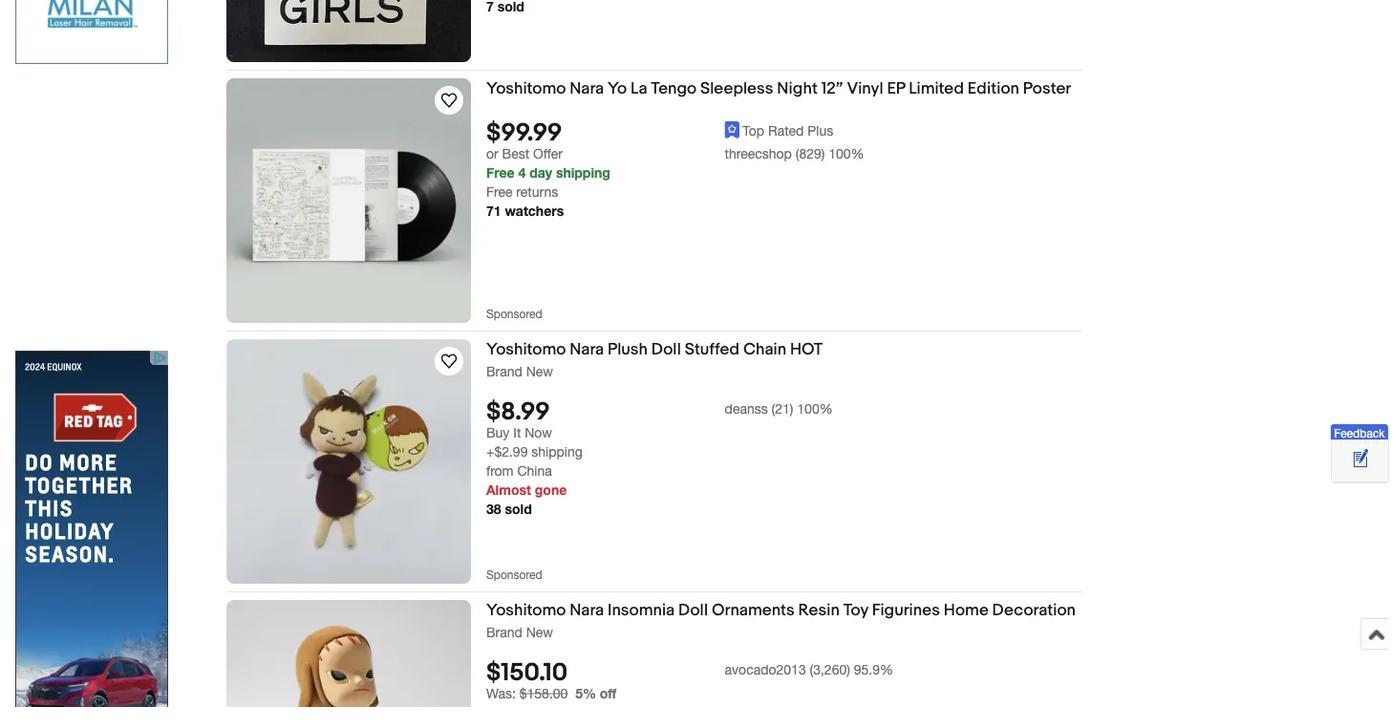 Task type: describe. For each thing, give the bounding box(es) containing it.
5%
[[576, 685, 596, 701]]

threecshop
[[725, 146, 792, 162]]

almost
[[487, 482, 531, 497]]

12"
[[822, 79, 844, 99]]

watch yoshitomo nara plush doll stuffed chain hot image
[[438, 350, 461, 373]]

yoshitomo nara yo la tengo sleepless night 12" vinyl ep limited edition poster link
[[487, 79, 1083, 102]]

1 advertisement region from the top
[[15, 0, 168, 64]]

top rated plus
[[743, 123, 834, 138]]

home
[[944, 601, 989, 621]]

now
[[525, 424, 553, 440]]

yoshitomo nara insomnia doll ornaments resin toy figurines home decoration heading
[[487, 601, 1076, 621]]

yoshitomo nara insomnia doll ornaments resin toy figurines home decoration brand new
[[487, 601, 1076, 640]]

deanss
[[725, 401, 768, 417]]

feedback
[[1335, 426, 1386, 440]]

deanss (21) 100% buy it now +$2.99 shipping from china almost gone 38 sold
[[487, 401, 833, 517]]

doll for $8.99
[[652, 340, 681, 360]]

nara inside yoshitomo nara yo la tengo sleepless night 12" vinyl ep limited edition poster link
[[570, 79, 604, 99]]

resin
[[799, 601, 840, 621]]

watch yoshitomo nara yo la tengo sleepless night 12" vinyl ep limited edition poster image
[[438, 89, 461, 112]]

insomnia
[[608, 601, 675, 621]]

rated
[[769, 123, 804, 138]]

from
[[487, 463, 514, 478]]

$99.99
[[487, 119, 562, 148]]

nara for $150.10
[[570, 601, 604, 621]]

sleepless
[[701, 79, 774, 99]]

top
[[743, 123, 765, 138]]

new inside yoshitomo nara plush doll stuffed chain hot brand new
[[526, 363, 554, 379]]

yoshitomo nara insomnia doll ornaments resin toy figurines home decoration image
[[227, 601, 471, 707]]

$158.00
[[520, 685, 568, 701]]

yoshitomo nara yo la tengo sleepless night 12" vinyl ep limited edition poster image
[[227, 79, 471, 323]]

plush
[[608, 340, 648, 360]]

$8.99
[[487, 397, 550, 427]]

best
[[502, 146, 530, 162]]

vinyl
[[848, 79, 884, 99]]

figurines
[[872, 601, 941, 621]]

sold
[[505, 501, 532, 517]]

new inside yoshitomo nara insomnia doll ornaments resin toy figurines home decoration brand new
[[526, 624, 554, 640]]

avocado2013 (3,260) 95.9% was: $158.00 5% off
[[487, 662, 894, 701]]

watchers
[[505, 203, 564, 219]]

yoshitomo nara plush doll stuffed chain hot brand new
[[487, 340, 823, 379]]

gone
[[535, 482, 567, 497]]

night
[[777, 79, 818, 99]]

100% for $8.99
[[798, 401, 833, 417]]

hot
[[791, 340, 823, 360]]

ornaments
[[712, 601, 795, 621]]

(829)
[[796, 146, 825, 162]]

poster
[[1024, 79, 1072, 99]]

china
[[518, 463, 552, 478]]



Task type: locate. For each thing, give the bounding box(es) containing it.
nara inside yoshitomo nara plush doll stuffed chain hot brand new
[[570, 340, 604, 360]]

doll
[[652, 340, 681, 360], [679, 601, 708, 621]]

(3,260)
[[810, 662, 851, 678]]

yoshitomo nara 48 girls art book illustration picture from japan 1st edition image
[[227, 0, 471, 62]]

nara
[[570, 79, 604, 99], [570, 340, 604, 360], [570, 601, 604, 621]]

100% right (21)
[[798, 401, 833, 417]]

100% inside the deanss (21) 100% buy it now +$2.99 shipping from china almost gone 38 sold
[[798, 401, 833, 417]]

brand inside yoshitomo nara insomnia doll ornaments resin toy figurines home decoration brand new
[[487, 624, 523, 640]]

advertisement region
[[15, 0, 168, 64], [15, 351, 168, 707]]

0 vertical spatial 100%
[[829, 146, 865, 162]]

nara for $8.99
[[570, 340, 604, 360]]

1 free from the top
[[487, 165, 515, 181]]

nara inside yoshitomo nara insomnia doll ornaments resin toy figurines home decoration brand new
[[570, 601, 604, 621]]

new up $8.99
[[526, 363, 554, 379]]

stuffed
[[685, 340, 740, 360]]

100%
[[829, 146, 865, 162], [798, 401, 833, 417]]

ep
[[888, 79, 906, 99]]

1 vertical spatial new
[[526, 624, 554, 640]]

free down or
[[487, 165, 515, 181]]

2 vertical spatial yoshitomo
[[487, 601, 566, 621]]

1 nara from the top
[[570, 79, 604, 99]]

shipping inside threecshop (829) 100% free 4 day shipping free returns 71 watchers
[[556, 165, 611, 181]]

1 vertical spatial brand
[[487, 624, 523, 640]]

nara left insomnia in the left of the page
[[570, 601, 604, 621]]

1 vertical spatial free
[[487, 184, 513, 200]]

0 vertical spatial nara
[[570, 79, 604, 99]]

plus
[[808, 123, 834, 138]]

brand up $150.10
[[487, 624, 523, 640]]

nara left yo
[[570, 79, 604, 99]]

doll right plush
[[652, 340, 681, 360]]

1 vertical spatial shipping
[[532, 443, 583, 459]]

yoshitomo inside yoshitomo nara insomnia doll ornaments resin toy figurines home decoration brand new
[[487, 601, 566, 621]]

0 vertical spatial shipping
[[556, 165, 611, 181]]

avocado2013
[[725, 662, 807, 678]]

decoration
[[993, 601, 1076, 621]]

2 nara from the top
[[570, 340, 604, 360]]

tengo
[[651, 79, 697, 99]]

2 new from the top
[[526, 624, 554, 640]]

100% down plus
[[829, 146, 865, 162]]

0 vertical spatial new
[[526, 363, 554, 379]]

100% inside threecshop (829) 100% free 4 day shipping free returns 71 watchers
[[829, 146, 865, 162]]

toy
[[844, 601, 869, 621]]

yoshitomo nara insomnia doll ornaments resin toy figurines home decoration link
[[487, 601, 1083, 624]]

0 vertical spatial doll
[[652, 340, 681, 360]]

yoshitomo up $150.10
[[487, 601, 566, 621]]

doll inside yoshitomo nara insomnia doll ornaments resin toy figurines home decoration brand new
[[679, 601, 708, 621]]

1 vertical spatial nara
[[570, 340, 604, 360]]

yoshitomo nara plush doll stuffed chain hot image
[[227, 340, 471, 584]]

brand inside yoshitomo nara plush doll stuffed chain hot brand new
[[487, 363, 523, 379]]

was:
[[487, 685, 516, 701]]

free up 71 at the left top
[[487, 184, 513, 200]]

yoshitomo up $99.99
[[487, 79, 566, 99]]

yo
[[608, 79, 627, 99]]

limited
[[909, 79, 965, 99]]

brand
[[487, 363, 523, 379], [487, 624, 523, 640]]

2 yoshitomo from the top
[[487, 340, 566, 360]]

0 vertical spatial yoshitomo
[[487, 79, 566, 99]]

2 free from the top
[[487, 184, 513, 200]]

2 vertical spatial nara
[[570, 601, 604, 621]]

0 vertical spatial brand
[[487, 363, 523, 379]]

offer
[[533, 146, 563, 162]]

yoshitomo nara plush doll stuffed chain hot link
[[487, 340, 1083, 363]]

edition
[[968, 79, 1020, 99]]

yoshitomo up $8.99
[[487, 340, 566, 360]]

top rated plus image
[[725, 121, 740, 139]]

nara left plush
[[570, 340, 604, 360]]

brand up $8.99
[[487, 363, 523, 379]]

+$2.99
[[487, 443, 528, 459]]

100% for $99.99
[[829, 146, 865, 162]]

yoshitomo
[[487, 79, 566, 99], [487, 340, 566, 360], [487, 601, 566, 621]]

shipping down now
[[532, 443, 583, 459]]

95.9%
[[854, 662, 894, 678]]

yoshitomo nara yo la tengo sleepless night 12" vinyl ep limited edition poster
[[487, 79, 1072, 99]]

yoshitomo for $150.10
[[487, 601, 566, 621]]

1 brand from the top
[[487, 363, 523, 379]]

3 yoshitomo from the top
[[487, 601, 566, 621]]

buy
[[487, 424, 510, 440]]

1 vertical spatial advertisement region
[[15, 351, 168, 707]]

la
[[631, 79, 648, 99]]

yoshitomo for $8.99
[[487, 340, 566, 360]]

1 vertical spatial doll
[[679, 601, 708, 621]]

doll for $150.10
[[679, 601, 708, 621]]

0 vertical spatial advertisement region
[[15, 0, 168, 64]]

yoshitomo nara yo la tengo sleepless night 12" vinyl ep limited edition poster heading
[[487, 79, 1072, 99]]

1 vertical spatial 100%
[[798, 401, 833, 417]]

1 vertical spatial yoshitomo
[[487, 340, 566, 360]]

0 vertical spatial free
[[487, 165, 515, 181]]

or
[[487, 146, 499, 162]]

3 nara from the top
[[570, 601, 604, 621]]

shipping inside the deanss (21) 100% buy it now +$2.99 shipping from china almost gone 38 sold
[[532, 443, 583, 459]]

doll right insomnia in the left of the page
[[679, 601, 708, 621]]

chain
[[744, 340, 787, 360]]

new up $150.10
[[526, 624, 554, 640]]

returns
[[517, 184, 558, 200]]

$150.10
[[487, 658, 568, 688]]

or best offer
[[487, 146, 563, 162]]

free
[[487, 165, 515, 181], [487, 184, 513, 200]]

new
[[526, 363, 554, 379], [526, 624, 554, 640]]

day
[[530, 165, 553, 181]]

doll inside yoshitomo nara plush doll stuffed chain hot brand new
[[652, 340, 681, 360]]

71
[[487, 203, 501, 219]]

2 brand from the top
[[487, 624, 523, 640]]

38
[[487, 501, 501, 517]]

threecshop (829) 100% free 4 day shipping free returns 71 watchers
[[487, 146, 865, 219]]

shipping
[[556, 165, 611, 181], [532, 443, 583, 459]]

1 new from the top
[[526, 363, 554, 379]]

yoshitomo nara plush doll stuffed chain hot heading
[[487, 340, 823, 360]]

1 yoshitomo from the top
[[487, 79, 566, 99]]

4
[[519, 165, 526, 181]]

shipping down offer
[[556, 165, 611, 181]]

(21)
[[772, 401, 794, 417]]

2 advertisement region from the top
[[15, 351, 168, 707]]

off
[[600, 685, 617, 701]]

yoshitomo inside yoshitomo nara plush doll stuffed chain hot brand new
[[487, 340, 566, 360]]

it
[[514, 424, 521, 440]]



Task type: vqa. For each thing, say whether or not it's contained in the screenshot.
100% inside threecshop (829) 100% Free 4 day shipping Free returns 71 watchers
yes



